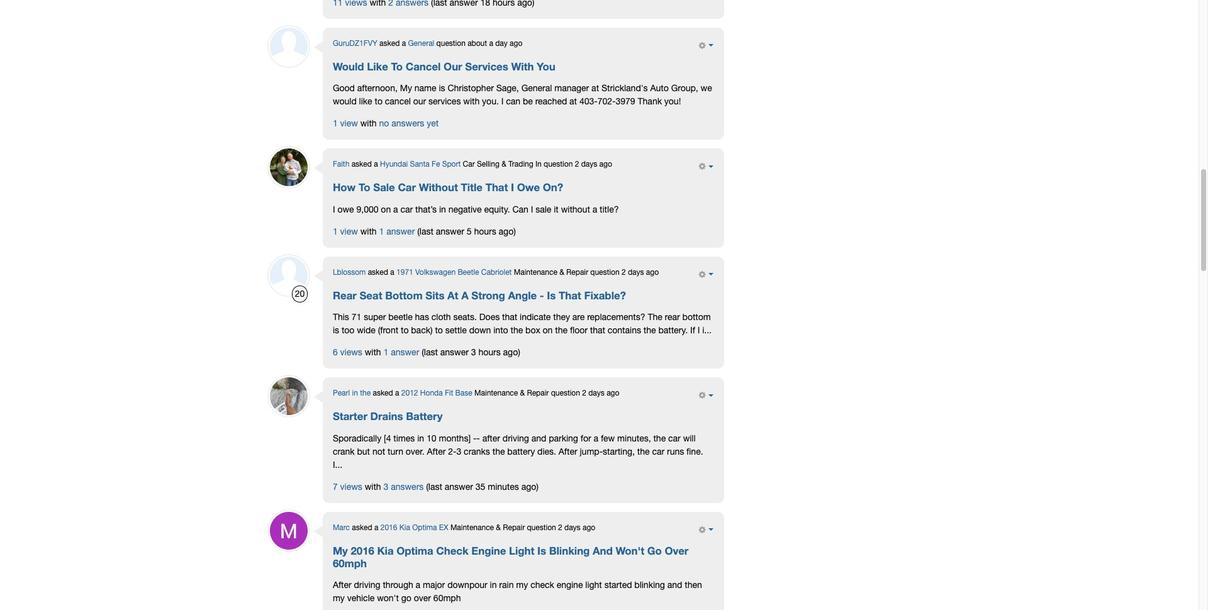 Task type: describe. For each thing, give the bounding box(es) containing it.
too
[[342, 326, 355, 336]]

i inside this 71 super beetle has cloth seats. does that indicate they are  replacements? the rear bottom is too wide (front to back) to settle down into  the box on the floor that contains the battery. if i i...
[[698, 326, 700, 336]]

with for sale
[[361, 226, 377, 236]]

beetle
[[458, 268, 479, 277]]

ago up the
[[646, 268, 659, 277]]

2 right in
[[575, 160, 579, 169]]

can
[[506, 96, 521, 106]]

- up cranks
[[473, 433, 477, 444]]

in right pearl
[[352, 389, 358, 398]]

few
[[601, 433, 615, 444]]

times
[[394, 433, 415, 444]]

1 horizontal spatial at
[[592, 83, 599, 93]]

question up light in the bottom left of the page
[[527, 524, 556, 532]]

selling
[[477, 160, 500, 169]]

rear seat bottom sits at a strong angle - is that fixable? link
[[333, 290, 626, 302]]

negative
[[449, 204, 482, 214]]

but
[[357, 447, 370, 457]]

2 vertical spatial ago)
[[522, 482, 539, 492]]

you!
[[665, 96, 681, 106]]

answer up 1971
[[387, 226, 415, 236]]

parking
[[549, 433, 578, 444]]

ago right the day
[[510, 39, 523, 48]]

with left no
[[361, 118, 377, 128]]

vehicle
[[347, 594, 375, 604]]

good afternoon,  my name is christopher sage, general manager at strickland's auto group,  we would like to cancel our services with you. i can be reached at 403-702-3979 thank you!
[[333, 83, 712, 106]]

engine
[[472, 545, 506, 558]]

it
[[554, 204, 559, 214]]

with for battery
[[365, 482, 381, 492]]

our
[[413, 96, 426, 106]]

the down they
[[555, 326, 568, 336]]

1 answer link for bottom
[[384, 348, 419, 358]]

cloth
[[432, 312, 451, 322]]

fine.
[[687, 447, 703, 457]]

marc asked a 2016 kia optima ex maintenance & repair             question             2 days ago
[[333, 524, 596, 532]]

after
[[483, 433, 500, 444]]

sale
[[536, 204, 552, 214]]

over
[[665, 545, 689, 558]]

battery
[[508, 447, 535, 457]]

with inside good afternoon,  my name is christopher sage, general manager at strickland's auto group,  we would like to cancel our services with you. i can be reached at 403-702-3979 thank you!
[[463, 96, 480, 106]]

3979
[[616, 96, 636, 106]]

a left the hyundai on the left top of page
[[374, 160, 378, 169]]

major
[[423, 581, 445, 591]]

the
[[648, 312, 663, 322]]

days up without
[[581, 160, 598, 169]]

ago) for i
[[499, 226, 516, 236]]

blinking
[[549, 545, 590, 558]]

- inside "rear seat bottom sits at a strong angle - is that fixable?" link
[[540, 290, 544, 302]]

trading
[[509, 160, 534, 169]]

back)
[[411, 326, 433, 336]]

question up "our"
[[437, 39, 466, 48]]

a left the day
[[489, 39, 493, 48]]

that inside "rear seat bottom sits at a strong angle - is that fixable?" link
[[559, 290, 582, 302]]

maintenance for light
[[451, 524, 494, 532]]

down
[[469, 326, 491, 336]]

2 up fixable?
[[622, 268, 626, 277]]

a inside sporadically [4 times in 10 months] -- after driving and parking for a few  minutes, the car will crank but not turn over. after 2-3 cranks the battery dies.  after jump-starting, the car runs fine. i...
[[594, 433, 599, 444]]

0 vertical spatial on
[[381, 204, 391, 214]]

a left 2012
[[395, 389, 399, 398]]

days up blinking on the bottom of page
[[565, 524, 581, 532]]

ago up and
[[583, 524, 596, 532]]

answer for bottom
[[440, 348, 469, 358]]

1 down would
[[333, 118, 338, 128]]

like
[[359, 96, 372, 106]]

hours for that
[[474, 226, 496, 236]]

a right marc link
[[374, 524, 379, 532]]

and inside sporadically [4 times in 10 months] -- after driving and parking for a few  minutes, the car will crank but not turn over. after 2-3 cranks the battery dies.  after jump-starting, the car runs fine. i...
[[532, 433, 547, 444]]

- left after
[[477, 433, 480, 444]]

asked for seat
[[368, 268, 388, 277]]

angle
[[508, 290, 537, 302]]

7 views link
[[333, 482, 362, 492]]

& up they
[[560, 268, 565, 277]]

1 answer link for sale
[[379, 226, 415, 236]]

a left 1971
[[390, 268, 395, 277]]

christopher
[[448, 83, 494, 93]]

0 vertical spatial my
[[516, 581, 528, 591]]

name
[[415, 83, 437, 93]]

strickland's
[[602, 83, 648, 93]]

minutes
[[488, 482, 519, 492]]

is inside my 2016 kia optima check engine light is blinking and won't go over 60mph
[[538, 545, 546, 558]]

cancel
[[406, 60, 441, 73]]

6 views link
[[333, 348, 362, 358]]

title
[[461, 182, 483, 194]]

would
[[333, 60, 364, 73]]

hours for strong
[[479, 348, 501, 358]]

1 view link for how
[[333, 226, 358, 236]]

over
[[414, 594, 431, 604]]

the right into
[[511, 326, 523, 336]]

2 up for
[[582, 389, 587, 398]]

0 horizontal spatial car
[[398, 182, 416, 194]]

fe
[[432, 160, 440, 169]]

the right minutes, at the bottom
[[654, 433, 666, 444]]

2 horizontal spatial 3
[[471, 348, 476, 358]]

can
[[513, 204, 529, 214]]

a inside after driving through a major downpour in rain my check engine light started  blinking and then my vehicle won't go over 60mph
[[416, 581, 421, 591]]

days up replacements?
[[628, 268, 644, 277]]

services
[[465, 60, 508, 73]]

i left "sale" at the top left
[[531, 204, 533, 214]]

2 horizontal spatial after
[[559, 447, 578, 457]]

light
[[586, 581, 602, 591]]

60mph inside after driving through a major downpour in rain my check engine light started  blinking and then my vehicle won't go over 60mph
[[434, 594, 461, 604]]

0 horizontal spatial 3
[[384, 482, 389, 492]]

my inside good afternoon,  my name is christopher sage, general manager at strickland's auto group,  we would like to cancel our services with you. i can be reached at 403-702-3979 thank you!
[[400, 83, 412, 93]]

then
[[685, 581, 702, 591]]

sporadically [4 times in 10 months] -- after driving and parking for a few  minutes, the car will crank but not turn over. after 2-3 cranks the battery dies.  after jump-starting, the car runs fine. i...
[[333, 433, 703, 470]]

faith asked a hyundai santa fe sport car selling & trading in             question             2 days ago
[[333, 160, 612, 169]]

(last for car
[[417, 226, 434, 236]]

days up for
[[589, 389, 605, 398]]

box
[[526, 326, 541, 336]]

how to sale car without title that i owe on?
[[333, 182, 563, 194]]

0 horizontal spatial at
[[570, 96, 577, 106]]

a left the title?
[[593, 204, 598, 214]]

1 vertical spatial repair
[[527, 389, 549, 398]]

won't
[[377, 594, 399, 604]]

0 horizontal spatial that
[[502, 312, 518, 322]]

this
[[333, 312, 349, 322]]

with
[[511, 60, 534, 73]]

1 down (front
[[384, 348, 389, 358]]

the down minutes, at the bottom
[[638, 447, 650, 457]]

cabriolet
[[481, 268, 512, 277]]

i...
[[333, 460, 343, 470]]

owe
[[517, 182, 540, 194]]

1 down sale
[[379, 226, 384, 236]]

volkswagen
[[416, 268, 456, 277]]

hyundai
[[380, 160, 408, 169]]

my inside my 2016 kia optima check engine light is blinking and won't go over 60mph
[[333, 545, 348, 558]]

indicate
[[520, 312, 551, 322]]

in inside sporadically [4 times in 10 months] -- after driving and parking for a few  minutes, the car will crank but not turn over. after 2-3 cranks the battery dies.  after jump-starting, the car runs fine. i...
[[417, 433, 424, 444]]

i left owe
[[511, 182, 514, 194]]

bottom
[[683, 312, 711, 322]]

sage,
[[496, 83, 519, 93]]

contains
[[608, 326, 641, 336]]

cancel
[[385, 96, 411, 106]]

& up battery at the left of the page
[[520, 389, 525, 398]]

71
[[352, 312, 361, 322]]

question up fixable?
[[591, 268, 620, 277]]

1 view with no answers yet
[[333, 118, 439, 128]]

0 vertical spatial car
[[401, 204, 413, 214]]

strong
[[472, 290, 505, 302]]

bottom
[[385, 290, 423, 302]]

(front
[[378, 326, 399, 336]]

into
[[494, 326, 508, 336]]

views for starter
[[340, 482, 362, 492]]

at
[[448, 290, 459, 302]]

2 up blinking on the bottom of page
[[558, 524, 563, 532]]

runs
[[667, 447, 684, 457]]

you.
[[482, 96, 499, 106]]

answers for no
[[392, 118, 424, 128]]

gurudz1fvy
[[333, 39, 378, 48]]

go
[[648, 545, 662, 558]]

9,000
[[357, 204, 379, 214]]

& up engine in the left bottom of the page
[[496, 524, 501, 532]]

kia inside my 2016 kia optima check engine light is blinking and won't go over 60mph
[[377, 545, 394, 558]]

that's
[[416, 204, 437, 214]]

super
[[364, 312, 386, 322]]

i inside good afternoon,  my name is christopher sage, general manager at strickland's auto group,  we would like to cancel our services with you. i can be reached at 403-702-3979 thank you!
[[502, 96, 504, 106]]

is inside good afternoon,  my name is christopher sage, general manager at strickland's auto group,  we would like to cancel our services with you. i can be reached at 403-702-3979 thank you!
[[439, 83, 445, 93]]



Task type: vqa. For each thing, say whether or not it's contained in the screenshot.
'they'
yes



Task type: locate. For each thing, give the bounding box(es) containing it.
1 down the owe
[[333, 226, 338, 236]]

0 vertical spatial general
[[408, 39, 435, 48]]

0 vertical spatial and
[[532, 433, 547, 444]]

& right selling
[[502, 160, 507, 169]]

answer for sale
[[436, 226, 464, 236]]

0 vertical spatial that
[[502, 312, 518, 322]]

(last down that's
[[417, 226, 434, 236]]

2 vertical spatial 3
[[384, 482, 389, 492]]

1 vertical spatial car
[[669, 433, 681, 444]]

1 horizontal spatial 60mph
[[434, 594, 461, 604]]

without
[[561, 204, 590, 214]]

won't
[[616, 545, 645, 558]]

replacements?
[[587, 312, 646, 322]]

asked right marc link
[[352, 524, 372, 532]]

1 vertical spatial and
[[668, 581, 683, 591]]

answers for 3
[[391, 482, 424, 492]]

views
[[340, 348, 362, 358], [340, 482, 362, 492]]

question up the parking
[[551, 389, 580, 398]]

1 vertical spatial is
[[333, 326, 339, 336]]

0 horizontal spatial 2016
[[351, 545, 374, 558]]

optima inside my 2016 kia optima check engine light is blinking and won't go over 60mph
[[397, 545, 434, 558]]

2012
[[401, 389, 418, 398]]

60mph inside my 2016 kia optima check engine light is blinking and won't go over 60mph
[[333, 558, 367, 570]]

0 vertical spatial view
[[340, 118, 358, 128]]

driving inside sporadically [4 times in 10 months] -- after driving and parking for a few  minutes, the car will crank but not turn over. after 2-3 cranks the battery dies.  after jump-starting, the car runs fine. i...
[[503, 433, 529, 444]]

ago
[[510, 39, 523, 48], [600, 160, 612, 169], [646, 268, 659, 277], [607, 389, 620, 398], [583, 524, 596, 532]]

0 vertical spatial driving
[[503, 433, 529, 444]]

1 vertical spatial to
[[359, 182, 371, 194]]

views right '7'
[[340, 482, 362, 492]]

general up cancel
[[408, 39, 435, 48]]

afternoon,
[[357, 83, 398, 93]]

repair for blinking
[[503, 524, 525, 532]]

0 vertical spatial is
[[547, 290, 556, 302]]

1 horizontal spatial that
[[559, 290, 582, 302]]

1 vertical spatial hours
[[479, 348, 501, 358]]

0 horizontal spatial general
[[408, 39, 435, 48]]

sits
[[426, 290, 445, 302]]

1 vertical spatial maintenance
[[475, 389, 518, 398]]

1 horizontal spatial repair
[[527, 389, 549, 398]]

hours down down
[[479, 348, 501, 358]]

thank
[[638, 96, 662, 106]]

that inside how to sale car without title that i owe on? link
[[486, 182, 508, 194]]

at down manager
[[570, 96, 577, 106]]

1 vertical spatial 60mph
[[434, 594, 461, 604]]

answer down settle
[[440, 348, 469, 358]]

2 1 view link from the top
[[333, 226, 358, 236]]

they
[[553, 312, 570, 322]]

1 horizontal spatial 2016
[[381, 524, 397, 532]]

1 answer link up 1971
[[379, 226, 415, 236]]

0 vertical spatial 60mph
[[333, 558, 367, 570]]

0 horizontal spatial is
[[538, 545, 546, 558]]

kia up 'through'
[[377, 545, 394, 558]]

0 horizontal spatial kia
[[377, 545, 394, 558]]

0 vertical spatial views
[[340, 348, 362, 358]]

1 vertical spatial on
[[543, 326, 553, 336]]

0 vertical spatial answers
[[392, 118, 424, 128]]

0 vertical spatial is
[[439, 83, 445, 93]]

general link
[[408, 39, 435, 48]]

check
[[436, 545, 469, 558]]

a
[[462, 290, 469, 302]]

1 horizontal spatial is
[[439, 83, 445, 93]]

- right "angle"
[[540, 290, 544, 302]]

car left runs
[[652, 447, 665, 457]]

(last down "back)"
[[422, 348, 438, 358]]

repair up the parking
[[527, 389, 549, 398]]

after driving through a major downpour in rain my check engine light started  blinking and then my vehicle won't go over 60mph
[[333, 581, 702, 604]]

1 vertical spatial answers
[[391, 482, 424, 492]]

minutes,
[[618, 433, 651, 444]]

1 views from the top
[[340, 348, 362, 358]]

to left sale
[[359, 182, 371, 194]]

0 vertical spatial 3
[[471, 348, 476, 358]]

2 vertical spatial car
[[652, 447, 665, 457]]

how to sale car without title that i owe on? link
[[333, 182, 563, 194]]

wide
[[357, 326, 376, 336]]

with for bottom
[[365, 348, 381, 358]]

1 vertical spatial ago)
[[503, 348, 520, 358]]

1 vertical spatial at
[[570, 96, 577, 106]]

0 vertical spatial repair
[[567, 268, 589, 277]]

like
[[367, 60, 388, 73]]

1 horizontal spatial on
[[543, 326, 553, 336]]

2016 down the 3 answers link
[[381, 524, 397, 532]]

the right pearl
[[360, 389, 371, 398]]

question
[[437, 39, 466, 48], [544, 160, 573, 169], [591, 268, 620, 277], [551, 389, 580, 398], [527, 524, 556, 532]]

1 vertical spatial driving
[[354, 581, 381, 591]]

and
[[593, 545, 613, 558]]

1 answer link
[[379, 226, 415, 236], [384, 348, 419, 358]]

car up runs
[[669, 433, 681, 444]]

2
[[575, 160, 579, 169], [622, 268, 626, 277], [582, 389, 587, 398], [558, 524, 563, 532]]

general inside good afternoon,  my name is christopher sage, general manager at strickland's auto group,  we would like to cancel our services with you. i can be reached at 403-702-3979 thank you!
[[522, 83, 552, 93]]

repair up fixable?
[[567, 268, 589, 277]]

0 vertical spatial kia
[[400, 524, 410, 532]]

is
[[439, 83, 445, 93], [333, 326, 339, 336]]

car right sport at the left of the page
[[463, 160, 475, 169]]

ago) for angle
[[503, 348, 520, 358]]

1 horizontal spatial to
[[391, 60, 403, 73]]

the down after
[[493, 447, 505, 457]]

(last for sits
[[422, 348, 438, 358]]

1 horizontal spatial driving
[[503, 433, 529, 444]]

if
[[691, 326, 695, 336]]

lblossom asked a 1971 volkswagen beetle cabriolet maintenance & repair             question             2 days ago
[[333, 268, 659, 277]]

battery.
[[659, 326, 688, 336]]

1 vertical spatial my
[[333, 545, 348, 558]]

repair for -
[[567, 268, 589, 277]]

view for 1 view with 1 answer (last answer 5 hours ago)
[[340, 226, 358, 236]]

how
[[333, 182, 356, 194]]

lblossom
[[333, 268, 366, 277]]

1 vertical spatial 1 view link
[[333, 226, 358, 236]]

sport
[[442, 160, 461, 169]]

answers
[[392, 118, 424, 128], [391, 482, 424, 492]]

starter drains battery
[[333, 411, 443, 423]]

in left the 10
[[417, 433, 424, 444]]

0 horizontal spatial is
[[333, 326, 339, 336]]

after inside after driving through a major downpour in rain my check engine light started  blinking and then my vehicle won't go over 60mph
[[333, 581, 352, 591]]

asked up the "seat"
[[368, 268, 388, 277]]

in left rain
[[490, 581, 497, 591]]

and up dies.
[[532, 433, 547, 444]]

floor
[[570, 326, 588, 336]]

rear
[[665, 312, 680, 322]]

santa
[[410, 160, 430, 169]]

0 vertical spatial hours
[[474, 226, 496, 236]]

i owe 9,000 on a car that's in negative equity.  can i sale it without a title?
[[333, 204, 619, 214]]

asked for to
[[352, 160, 372, 169]]

1971 volkswagen beetle cabriolet link
[[397, 268, 512, 277]]

car
[[401, 204, 413, 214], [669, 433, 681, 444], [652, 447, 665, 457]]

ago) down equity. on the left top of the page
[[499, 226, 516, 236]]

without
[[419, 182, 458, 194]]

repair up light in the bottom left of the page
[[503, 524, 525, 532]]

hours
[[474, 226, 496, 236], [479, 348, 501, 358]]

0 horizontal spatial 60mph
[[333, 558, 367, 570]]

(last right the 3 answers link
[[426, 482, 442, 492]]

i left the owe
[[333, 204, 335, 214]]

no
[[379, 118, 389, 128]]

that
[[486, 182, 508, 194], [559, 290, 582, 302]]

3 inside sporadically [4 times in 10 months] -- after driving and parking for a few  minutes, the car will crank but not turn over. after 2-3 cranks the battery dies.  after jump-starting, the car runs fine. i...
[[457, 447, 462, 457]]

0 horizontal spatial car
[[401, 204, 413, 214]]

1 horizontal spatial that
[[590, 326, 606, 336]]

0 horizontal spatial to
[[375, 96, 383, 106]]

that right floor on the left of the page
[[590, 326, 606, 336]]

dies.
[[538, 447, 556, 457]]

starting,
[[603, 447, 635, 457]]

in inside after driving through a major downpour in rain my check engine light started  blinking and then my vehicle won't go over 60mph
[[490, 581, 497, 591]]

rear seat bottom sits at a strong angle - is that fixable?
[[333, 290, 626, 302]]

to
[[391, 60, 403, 73], [359, 182, 371, 194]]

view for 1 view with no answers yet
[[340, 118, 358, 128]]

started
[[605, 581, 632, 591]]

0 vertical spatial (last
[[417, 226, 434, 236]]

starter
[[333, 411, 368, 423]]

fit
[[445, 389, 453, 398]]

0 vertical spatial 1 answer link
[[379, 226, 415, 236]]

1 vertical spatial car
[[398, 182, 416, 194]]

asked for 2016
[[352, 524, 372, 532]]

60mph down major
[[434, 594, 461, 604]]

1 horizontal spatial to
[[401, 326, 409, 336]]

1 horizontal spatial after
[[427, 447, 446, 457]]

ago up the title?
[[600, 160, 612, 169]]

marc
[[333, 524, 350, 532]]

702-
[[598, 96, 616, 106]]

1 vertical spatial 3
[[457, 447, 462, 457]]

be
[[523, 96, 533, 106]]

optima down 2016 kia optima ex link
[[397, 545, 434, 558]]

downpour
[[448, 581, 488, 591]]

0 vertical spatial to
[[391, 60, 403, 73]]

asked right faith link at left
[[352, 160, 372, 169]]

i left can
[[502, 96, 504, 106]]

answers right no
[[392, 118, 424, 128]]

owe
[[338, 204, 354, 214]]

to down beetle in the left of the page
[[401, 326, 409, 336]]

0 vertical spatial my
[[400, 83, 412, 93]]

in
[[439, 204, 446, 214], [352, 389, 358, 398], [417, 433, 424, 444], [490, 581, 497, 591]]

0 horizontal spatial my
[[333, 545, 348, 558]]

blinking
[[635, 581, 665, 591]]

will
[[683, 433, 696, 444]]

a left "general" link
[[402, 39, 406, 48]]

0 vertical spatial ago)
[[499, 226, 516, 236]]

1 view link for would
[[333, 118, 358, 128]]

answer left 35 in the bottom left of the page
[[445, 482, 473, 492]]

maintenance for strong
[[514, 268, 558, 277]]

on right 9,000
[[381, 204, 391, 214]]

0 horizontal spatial driving
[[354, 581, 381, 591]]

0 vertical spatial that
[[486, 182, 508, 194]]

question right in
[[544, 160, 573, 169]]

driving up vehicle
[[354, 581, 381, 591]]

1 vertical spatial 1 answer link
[[384, 348, 419, 358]]

we
[[701, 83, 712, 93]]

optima left ex
[[412, 524, 437, 532]]

0 vertical spatial 2016
[[381, 524, 397, 532]]

2016 inside my 2016 kia optima check engine light is blinking and won't go over 60mph
[[351, 545, 374, 558]]

the down the
[[644, 326, 656, 336]]

pearl in the asked a 2012 honda fit base maintenance & repair             question             2 days ago
[[333, 389, 620, 398]]

and inside after driving through a major downpour in rain my check engine light started  blinking and then my vehicle won't go over 60mph
[[668, 581, 683, 591]]

0 vertical spatial maintenance
[[514, 268, 558, 277]]

1 answer link down (front
[[384, 348, 419, 358]]

2 horizontal spatial repair
[[567, 268, 589, 277]]

not
[[373, 447, 385, 457]]

1 horizontal spatial general
[[522, 83, 552, 93]]

1 vertical spatial views
[[340, 482, 362, 492]]

my up cancel
[[400, 83, 412, 93]]

0 horizontal spatial repair
[[503, 524, 525, 532]]

3
[[471, 348, 476, 358], [457, 447, 462, 457], [384, 482, 389, 492]]

day
[[496, 39, 508, 48]]

answer for battery
[[445, 482, 473, 492]]

2 vertical spatial (last
[[426, 482, 442, 492]]

0 horizontal spatial to
[[359, 182, 371, 194]]

1 vertical spatial (last
[[422, 348, 438, 358]]

2 views from the top
[[340, 482, 362, 492]]

60mph up vehicle
[[333, 558, 367, 570]]

asked up drains
[[373, 389, 393, 398]]

honda
[[420, 389, 443, 398]]

that up into
[[502, 312, 518, 322]]

i...
[[703, 326, 712, 336]]

i
[[502, 96, 504, 106], [511, 182, 514, 194], [333, 204, 335, 214], [531, 204, 533, 214], [698, 326, 700, 336]]

a right for
[[594, 433, 599, 444]]

1 horizontal spatial my
[[400, 83, 412, 93]]

2 vertical spatial maintenance
[[451, 524, 494, 532]]

1971
[[397, 268, 413, 277]]

to right like
[[391, 60, 403, 73]]

to down cloth
[[435, 326, 443, 336]]

0 horizontal spatial and
[[532, 433, 547, 444]]

maintenance up "angle"
[[514, 268, 558, 277]]

hyundai santa fe sport link
[[380, 160, 461, 169]]

general up be
[[522, 83, 552, 93]]

2016 up vehicle
[[351, 545, 374, 558]]

is inside this 71 super beetle has cloth seats. does that indicate they are  replacements? the rear bottom is too wide (front to back) to settle down into  the box on the floor that contains the battery. if i i...
[[333, 326, 339, 336]]

car left that's
[[401, 204, 413, 214]]

that up they
[[559, 290, 582, 302]]

1 view link down the owe
[[333, 226, 358, 236]]

1 horizontal spatial and
[[668, 581, 683, 591]]

is right light in the bottom left of the page
[[538, 545, 546, 558]]

a down sale
[[393, 204, 398, 214]]

0 horizontal spatial on
[[381, 204, 391, 214]]

i right "if"
[[698, 326, 700, 336]]

is up they
[[547, 290, 556, 302]]

on inside this 71 super beetle has cloth seats. does that indicate they are  replacements? the rear bottom is too wide (front to back) to settle down into  the box on the floor that contains the battery. if i i...
[[543, 326, 553, 336]]

answer down "back)"
[[391, 348, 419, 358]]

seat
[[360, 290, 382, 302]]

1 view from the top
[[340, 118, 358, 128]]

0 horizontal spatial my
[[333, 594, 345, 604]]

in right that's
[[439, 204, 446, 214]]

0 vertical spatial at
[[592, 83, 599, 93]]

faith
[[333, 160, 350, 169]]

1 horizontal spatial car
[[652, 447, 665, 457]]

1 horizontal spatial 3
[[457, 447, 462, 457]]

0 vertical spatial optima
[[412, 524, 437, 532]]

1 1 view link from the top
[[333, 118, 358, 128]]

driving inside after driving through a major downpour in rain my check engine light started  blinking and then my vehicle won't go over 60mph
[[354, 581, 381, 591]]

1 vertical spatial 2016
[[351, 545, 374, 558]]

to inside good afternoon,  my name is christopher sage, general manager at strickland's auto group,  we would like to cancel our services with you. i can be reached at 403-702-3979 thank you!
[[375, 96, 383, 106]]

2 view from the top
[[340, 226, 358, 236]]

light
[[509, 545, 535, 558]]

1 vertical spatial view
[[340, 226, 358, 236]]

yet
[[427, 118, 439, 128]]

after down the 10
[[427, 447, 446, 457]]

20
[[295, 289, 305, 299]]

1 vertical spatial my
[[333, 594, 345, 604]]

asked for like
[[380, 39, 400, 48]]

1 vertical spatial that
[[559, 290, 582, 302]]

1 vertical spatial general
[[522, 83, 552, 93]]

2 horizontal spatial car
[[669, 433, 681, 444]]

answers down over.
[[391, 482, 424, 492]]

views for rear
[[340, 348, 362, 358]]

on right "box"
[[543, 326, 553, 336]]

rain
[[499, 581, 514, 591]]

maintenance right base
[[475, 389, 518, 398]]

ago up few
[[607, 389, 620, 398]]

reached
[[535, 96, 567, 106]]

maintenance right ex
[[451, 524, 494, 532]]

1 vertical spatial optima
[[397, 545, 434, 558]]

35
[[476, 482, 486, 492]]

2 horizontal spatial to
[[435, 326, 443, 336]]

to right like on the left top of page
[[375, 96, 383, 106]]

that up equity. on the left top of the page
[[486, 182, 508, 194]]

would like to cancel our services with you link
[[333, 60, 556, 73]]

3 down down
[[471, 348, 476, 358]]

6
[[333, 348, 338, 358]]

battery
[[406, 411, 443, 423]]

after up vehicle
[[333, 581, 352, 591]]

1 vertical spatial kia
[[377, 545, 394, 558]]

view down would
[[340, 118, 358, 128]]

engine
[[557, 581, 583, 591]]

1 horizontal spatial car
[[463, 160, 475, 169]]

this 71 super beetle has cloth seats. does that indicate they are  replacements? the rear bottom is too wide (front to back) to settle down into  the box on the floor that contains the battery. if i i...
[[333, 312, 712, 336]]



